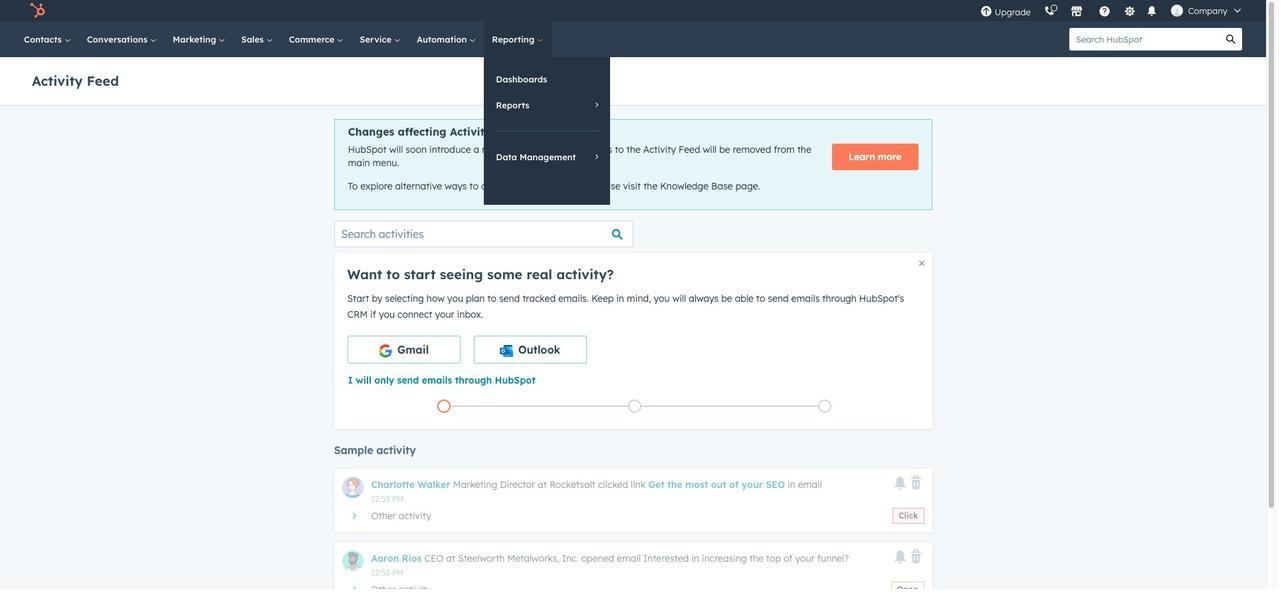 Task type: locate. For each thing, give the bounding box(es) containing it.
menu
[[974, 0, 1251, 21]]

list
[[349, 397, 921, 415]]

close image
[[919, 261, 925, 266]]

Search HubSpot search field
[[1070, 28, 1220, 51]]

None checkbox
[[474, 336, 587, 364]]

marketplaces image
[[1071, 6, 1083, 18]]

jacob simon image
[[1172, 5, 1184, 17]]

None checkbox
[[347, 336, 461, 364]]

reporting menu
[[484, 57, 611, 205]]



Task type: describe. For each thing, give the bounding box(es) containing it.
onboarding.steps.finalstep.title image
[[822, 403, 829, 411]]

Search activities search field
[[334, 221, 633, 247]]

onboarding.steps.sendtrackedemailingmail.title image
[[631, 403, 638, 411]]



Task type: vqa. For each thing, say whether or not it's contained in the screenshot.
The Name button
no



